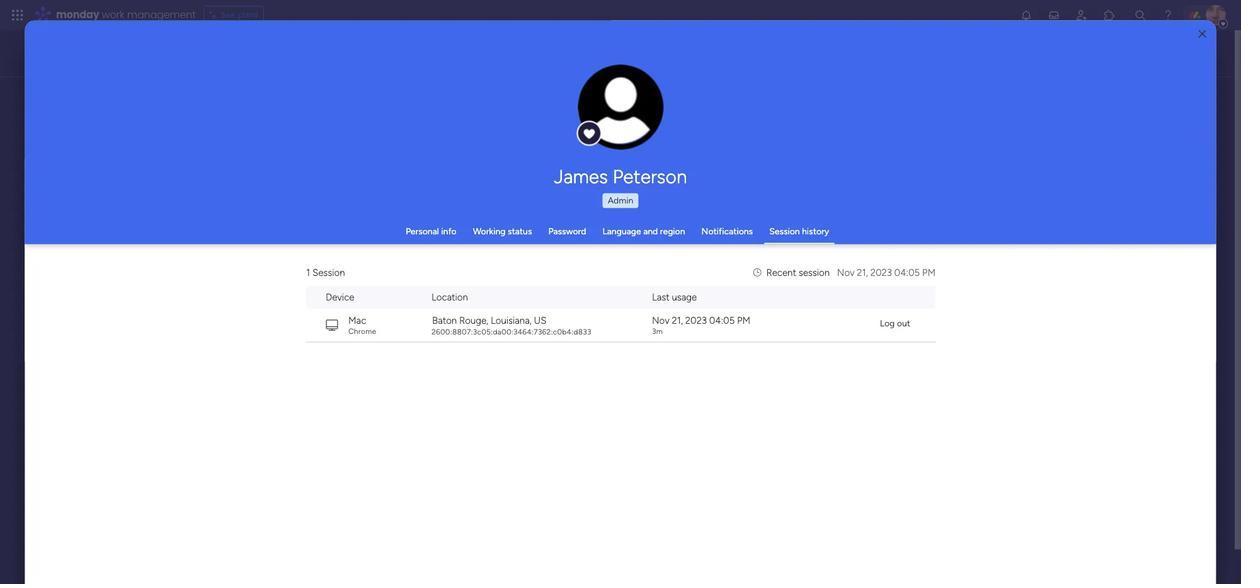 Task type: vqa. For each thing, say whether or not it's contained in the screenshot.
status
yes



Task type: locate. For each thing, give the bounding box(es) containing it.
>
[[173, 252, 178, 262], [351, 252, 357, 262]]

pm for nov 21, 2023 04:05 pm
[[923, 267, 936, 278]]

pm
[[923, 267, 936, 278], [738, 315, 751, 326]]

louisiana,
[[491, 315, 532, 326]]

1 horizontal spatial work management > main workspace
[[276, 252, 423, 262]]

1 horizontal spatial 2023
[[871, 267, 893, 278]]

21, inside nov 21, 2023 04:05 pm 3m
[[672, 315, 683, 326]]

0 vertical spatial nov
[[838, 267, 855, 278]]

workspace down add to favorites image
[[380, 252, 423, 262]]

21,
[[857, 267, 869, 278], [672, 315, 683, 326]]

session history link
[[770, 226, 830, 236]]

work right component icon
[[276, 252, 295, 262]]

james
[[554, 165, 608, 188]]

0 horizontal spatial pm
[[738, 315, 751, 326]]

peterson
[[613, 165, 687, 188]]

0 vertical spatial 21,
[[857, 267, 869, 278]]

history
[[802, 226, 830, 236]]

0 vertical spatial pm
[[923, 267, 936, 278]]

working status
[[473, 226, 532, 236]]

0 vertical spatial 2023
[[871, 267, 893, 278]]

main
[[180, 252, 199, 262], [359, 252, 378, 262]]

> up device on the left of the page
[[351, 252, 357, 262]]

mac chrome
[[349, 315, 377, 336]]

2023
[[871, 267, 893, 278], [686, 315, 707, 326]]

management for component image
[[118, 252, 170, 262]]

nov 21, 2023 04:05 pm
[[838, 267, 936, 278]]

invite members image
[[1076, 9, 1089, 21]]

main for component image
[[180, 252, 199, 262]]

1 horizontal spatial pm
[[923, 267, 936, 278]]

see plans
[[220, 9, 259, 20]]

2 workspace from the left
[[380, 252, 423, 262]]

marketing
[[278, 231, 325, 243]]

personal info
[[406, 226, 457, 236]]

1 vertical spatial 2023
[[686, 315, 707, 326]]

marketing plan
[[278, 231, 347, 243]]

work management > main workspace for component icon
[[276, 252, 423, 262]]

2023 for nov 21, 2023 04:05 pm 3m
[[686, 315, 707, 326]]

working status link
[[473, 226, 532, 236]]

workspace
[[201, 252, 244, 262], [380, 252, 423, 262]]

0 horizontal spatial 2023
[[686, 315, 707, 326]]

1 horizontal spatial nov
[[838, 267, 855, 278]]

2023 down usage
[[686, 315, 707, 326]]

1 main from the left
[[180, 252, 199, 262]]

21, for nov 21, 2023 04:05 pm
[[857, 267, 869, 278]]

language and region link
[[603, 226, 686, 236]]

session history
[[770, 226, 830, 236]]

work management > main workspace
[[97, 252, 244, 262], [276, 252, 423, 262]]

session
[[770, 226, 800, 236], [313, 267, 345, 278]]

2 > from the left
[[351, 252, 357, 262]]

trading card game
[[100, 231, 189, 243]]

add to favorites image
[[395, 230, 408, 243]]

language and region
[[603, 226, 686, 236]]

04:05
[[895, 267, 920, 278], [710, 315, 735, 326]]

work management > main workspace down game
[[97, 252, 244, 262]]

1 horizontal spatial workspace
[[380, 252, 423, 262]]

2023 up "log" at the right bottom of page
[[871, 267, 893, 278]]

1 vertical spatial 04:05
[[710, 315, 735, 326]]

notifications image
[[1021, 9, 1033, 21]]

session left the history
[[770, 226, 800, 236]]

nov right session
[[838, 267, 855, 278]]

work for component image
[[97, 252, 116, 262]]

public board image
[[260, 230, 274, 244]]

james peterson button
[[448, 165, 794, 188]]

> down game
[[173, 252, 178, 262]]

work management > main workspace for component image
[[97, 252, 244, 262]]

close image
[[1199, 29, 1207, 39]]

workspace down add to favorites icon
[[201, 252, 244, 262]]

work right monday
[[102, 8, 125, 22]]

location
[[432, 291, 468, 303]]

usage
[[672, 291, 697, 303]]

1 horizontal spatial main
[[359, 252, 378, 262]]

pm inside nov 21, 2023 04:05 pm 3m
[[738, 315, 751, 326]]

plan
[[328, 231, 347, 243]]

card
[[137, 231, 160, 243]]

0 horizontal spatial 21,
[[672, 315, 683, 326]]

work
[[102, 8, 125, 22], [97, 252, 116, 262], [276, 252, 295, 262]]

change
[[594, 114, 623, 123]]

work management > main workspace down plan
[[276, 252, 423, 262]]

0 horizontal spatial main
[[180, 252, 199, 262]]

1 vertical spatial nov
[[652, 315, 670, 326]]

device
[[326, 291, 355, 303]]

nov inside nov 21, 2023 04:05 pm 3m
[[652, 315, 670, 326]]

21, down last usage
[[672, 315, 683, 326]]

21, right session
[[857, 267, 869, 278]]

out
[[898, 318, 911, 329]]

monday work management
[[56, 8, 196, 22]]

1 horizontal spatial 04:05
[[895, 267, 920, 278]]

recent session
[[767, 267, 830, 278]]

0 horizontal spatial workspace
[[201, 252, 244, 262]]

1 horizontal spatial >
[[351, 252, 357, 262]]

admin
[[608, 195, 634, 205]]

0 horizontal spatial 04:05
[[710, 315, 735, 326]]

0 horizontal spatial session
[[313, 267, 345, 278]]

management
[[127, 8, 196, 22], [118, 252, 170, 262], [297, 252, 349, 262]]

recent
[[767, 267, 797, 278]]

0 vertical spatial 04:05
[[895, 267, 920, 278]]

04:05 inside nov 21, 2023 04:05 pm 3m
[[710, 315, 735, 326]]

1 work management > main workspace from the left
[[97, 252, 244, 262]]

2023 inside nov 21, 2023 04:05 pm 3m
[[686, 315, 707, 326]]

0 horizontal spatial nov
[[652, 315, 670, 326]]

change profile picture
[[594, 114, 648, 134]]

nov
[[838, 267, 855, 278], [652, 315, 670, 326]]

0 horizontal spatial >
[[173, 252, 178, 262]]

work right component image
[[97, 252, 116, 262]]

2 work management > main workspace from the left
[[276, 252, 423, 262]]

session
[[799, 267, 830, 278]]

1 > from the left
[[173, 252, 178, 262]]

1 workspace from the left
[[201, 252, 244, 262]]

0 vertical spatial session
[[770, 226, 800, 236]]

0 horizontal spatial work management > main workspace
[[97, 252, 244, 262]]

nov up 3m
[[652, 315, 670, 326]]

1 vertical spatial 21,
[[672, 315, 683, 326]]

inbox image
[[1048, 9, 1061, 21]]

chrome
[[349, 327, 377, 336]]

main for component icon
[[359, 252, 378, 262]]

game
[[162, 231, 189, 243]]

1 vertical spatial pm
[[738, 315, 751, 326]]

1 session
[[306, 267, 345, 278]]

language
[[603, 226, 642, 236]]

status
[[508, 226, 532, 236]]

1 horizontal spatial 21,
[[857, 267, 869, 278]]

james peterson dialog
[[25, 20, 1217, 584]]

2600:8807:3c05:da00:3464:7362:c0b4:d833
[[432, 327, 592, 336]]

2023 for nov 21, 2023 04:05 pm
[[871, 267, 893, 278]]

nov 21, 2023 04:05 pm 3m
[[652, 315, 751, 336]]

2 main from the left
[[359, 252, 378, 262]]

session right 1
[[313, 267, 345, 278]]



Task type: describe. For each thing, give the bounding box(es) containing it.
log
[[880, 318, 895, 329]]

us
[[534, 315, 547, 326]]

last usage
[[652, 291, 697, 303]]

profile
[[625, 114, 648, 123]]

picture
[[608, 124, 634, 134]]

last
[[652, 291, 670, 303]]

plans
[[238, 9, 259, 20]]

public board image
[[81, 230, 95, 244]]

work for component icon
[[276, 252, 295, 262]]

personal info link
[[406, 226, 457, 236]]

workspace for component icon
[[380, 252, 423, 262]]

1 horizontal spatial session
[[770, 226, 800, 236]]

rouge,
[[459, 315, 489, 326]]

21, for nov 21, 2023 04:05 pm 3m
[[672, 315, 683, 326]]

trading
[[100, 231, 135, 243]]

and
[[644, 226, 658, 236]]

baton rouge, louisiana, us 2600:8807:3c05:da00:3464:7362:c0b4:d833
[[432, 315, 592, 336]]

component image
[[260, 250, 271, 261]]

monday
[[56, 8, 99, 22]]

quick search results list box
[[66, 118, 966, 285]]

add to favorites image
[[217, 230, 230, 243]]

notifications link
[[702, 226, 753, 236]]

3m
[[652, 327, 663, 336]]

search everything image
[[1135, 9, 1147, 21]]

baton
[[432, 315, 457, 326]]

1
[[306, 267, 310, 278]]

apps image
[[1104, 9, 1116, 21]]

working
[[473, 226, 506, 236]]

log out button
[[875, 314, 916, 334]]

workspace for component image
[[201, 252, 244, 262]]

> for component image
[[173, 252, 178, 262]]

dapulse time image
[[754, 267, 762, 278]]

mac
[[349, 315, 366, 326]]

help image
[[1162, 9, 1175, 21]]

james peterson image
[[1207, 5, 1227, 25]]

nov for nov 21, 2023 04:05 pm 3m
[[652, 315, 670, 326]]

management for component icon
[[297, 252, 349, 262]]

component image
[[81, 250, 93, 261]]

see plans button
[[203, 6, 264, 25]]

james peterson
[[554, 165, 687, 188]]

personal
[[406, 226, 439, 236]]

log out
[[880, 318, 911, 329]]

04:05 for nov 21, 2023 04:05 pm
[[895, 267, 920, 278]]

> for component icon
[[351, 252, 357, 262]]

change profile picture button
[[578, 64, 664, 150]]

password
[[549, 226, 587, 236]]

select product image
[[11, 9, 24, 21]]

password link
[[549, 226, 587, 236]]

1 vertical spatial session
[[313, 267, 345, 278]]

notifications
[[702, 226, 753, 236]]

info
[[441, 226, 457, 236]]

04:05 for nov 21, 2023 04:05 pm 3m
[[710, 315, 735, 326]]

see
[[220, 9, 236, 20]]

pm for nov 21, 2023 04:05 pm 3m
[[738, 315, 751, 326]]

nov for nov 21, 2023 04:05 pm
[[838, 267, 855, 278]]

region
[[660, 226, 686, 236]]



